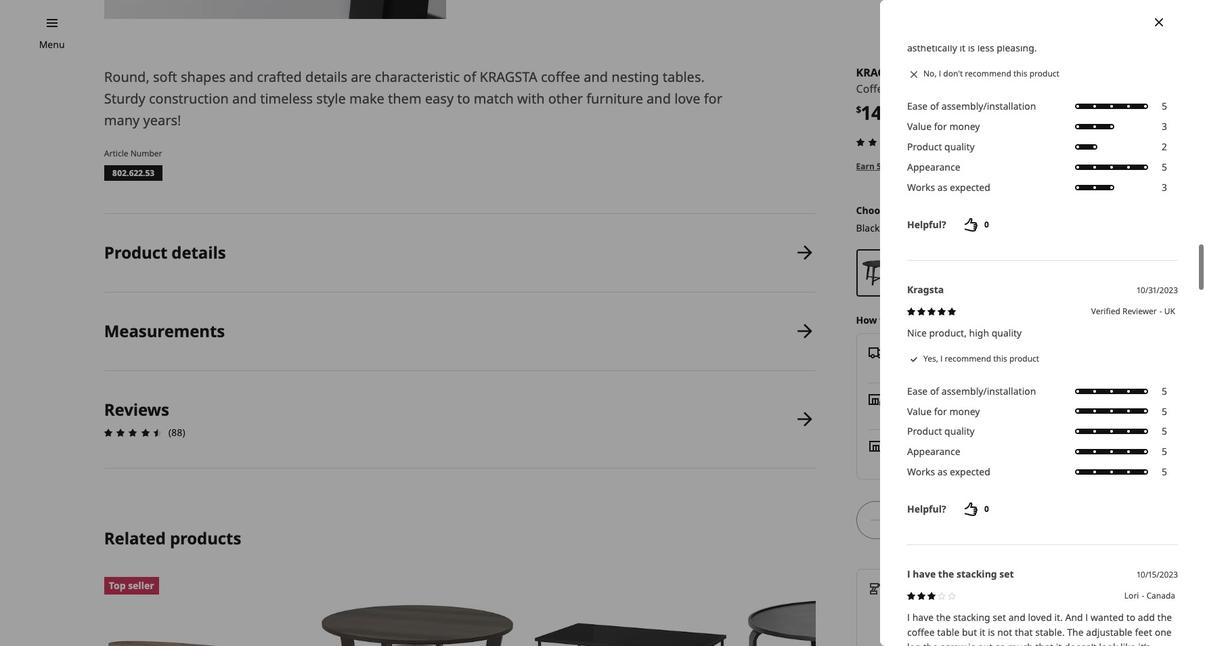 Task type: locate. For each thing, give the bounding box(es) containing it.
1 as from the top
[[938, 180, 948, 193]]

1 vertical spatial kragsta coffee table, black, 35 3/8 " image
[[862, 255, 899, 291]]

store inside change store button
[[1129, 313, 1152, 326]]

2 product quality from the top
[[908, 424, 975, 437]]

reviews
[[104, 398, 169, 420]]

nice product, high quality
[[908, 326, 1022, 338]]

stacking for i have the stacking set and loved it. and i wanted to add the coffee table but it is not that stable. the adjustable feet one leg the screw is out so much that it doesn't look like it
[[954, 611, 991, 624]]

1 vertical spatial review: 4.3 out of 5 stars. total reviews: 88 image
[[100, 425, 166, 441]]

pick for pick up at canton, mi
[[893, 407, 910, 420]]

2 vertical spatial at
[[929, 454, 938, 467]]

quality for 5
[[945, 424, 975, 437]]

stacking inside i have the stacking set and loved it. and i wanted to add the coffee table but it is not that stable. the adjustable feet one leg the screw is out so much that it doesn't look like it
[[954, 611, 991, 624]]

tables.
[[663, 68, 705, 86]]

1 vertical spatial product quality
[[908, 424, 975, 437]]

is down but
[[969, 640, 976, 646]]

product quality
[[908, 139, 975, 152], [908, 424, 975, 437]]

0 vertical spatial kragsta coffee table, black, 35 3/8 " image
[[104, 0, 447, 19]]

canton, mi button for in stock at
[[941, 454, 989, 467]]

2 assembly/installation from the top
[[942, 384, 1037, 397]]

2 vertical spatial quality
[[945, 424, 975, 437]]

jakobsfors coffee table, dark brown stained oak veneer, 31 1/2 " image
[[318, 578, 517, 646]]

ease
[[908, 99, 928, 112], [908, 384, 928, 397]]

0 button down in stock at canton, mi group
[[952, 496, 1006, 523]]

verified reviewer - uk
[[1092, 305, 1176, 316]]

that
[[1016, 626, 1034, 638], [1036, 640, 1054, 646]]

to
[[457, 89, 471, 108], [880, 313, 890, 326], [937, 345, 947, 358], [1127, 611, 1136, 624]]

0 button down using
[[952, 210, 1006, 237]]

expected down using
[[951, 180, 991, 193]]

canton, mi button right stock
[[941, 454, 989, 467]]

in left stock
[[893, 454, 901, 467]]

0 vertical spatial ease
[[908, 99, 928, 112]]

it right get
[[910, 313, 917, 326]]

1 vertical spatial it
[[980, 626, 986, 638]]

document containing ease of assembly/installation
[[881, 0, 1206, 646]]

Quantity input value text field
[[889, 501, 908, 539]]

product details button
[[104, 214, 816, 292]]

the up one
[[1158, 611, 1173, 624]]

money up using
[[950, 119, 981, 132]]

1 vertical spatial assembly/installation
[[942, 384, 1037, 397]]

up
[[915, 392, 928, 405], [913, 407, 926, 420]]

99
[[897, 103, 909, 116]]

0 vertical spatial 0
[[985, 218, 990, 229]]

kragsta coffee table, black, 35 3/8 " image up the crafted
[[104, 0, 447, 19]]

canton, mi button up in store in stock at canton, mi
[[939, 407, 988, 420]]

quality
[[945, 139, 975, 152], [992, 326, 1022, 338], [945, 424, 975, 437]]

this
[[1014, 67, 1028, 79], [994, 352, 1008, 364]]

1 5 from the top
[[1163, 99, 1168, 112]]

1 vertical spatial value
[[908, 404, 932, 417]]

0 vertical spatial canton,
[[939, 407, 974, 420]]

1 pick from the top
[[893, 392, 912, 405]]

(88) down reviews
[[169, 426, 185, 439]]

works as expected down pick up at canton, mi
[[908, 465, 991, 478]]

product quality for 2
[[908, 139, 975, 152]]

1 vertical spatial coffee
[[908, 626, 935, 638]]

set up taskrabbit
[[1000, 567, 1015, 580]]

0 vertical spatial it
[[910, 313, 917, 326]]

0 vertical spatial appearance
[[908, 160, 961, 172]]

round,
[[104, 68, 150, 86]]

earn 5% in rewards at ikea using the ikea visa credit card*. details >
[[857, 160, 1136, 172]]

1 vertical spatial works
[[908, 465, 936, 478]]

change store
[[1092, 313, 1152, 326]]

that down stable.
[[1036, 640, 1054, 646]]

kragsta up match
[[480, 68, 538, 86]]

at inside button
[[936, 160, 945, 172]]

ikea
[[947, 160, 965, 172], [1007, 160, 1026, 172]]

1 horizontal spatial this
[[1014, 67, 1028, 79]]

have left "price"
[[913, 611, 934, 624]]

table,
[[893, 81, 921, 96]]

don't
[[944, 67, 964, 79]]

(88) for review: 4.3 out of 5 stars. total reviews: 88 image within "(88)" 'button'
[[921, 135, 938, 148]]

1 product quality from the top
[[908, 139, 975, 152]]

802.622.53
[[112, 167, 155, 179]]

and inside i have the stacking set and loved it. and i wanted to add the coffee table but it is not that stable. the adjustable feet one leg the screw is out so much that it doesn't look like it
[[1009, 611, 1026, 624]]

value for money up in store in stock at canton, mi
[[908, 404, 981, 417]]

quality down pick up at canton, mi group
[[945, 424, 975, 437]]

the
[[992, 160, 1005, 172], [939, 567, 955, 580], [937, 611, 951, 624], [1158, 611, 1173, 624], [924, 640, 939, 646]]

list containing product details
[[100, 214, 816, 469]]

works down the rewards
[[908, 180, 936, 193]]

0 vertical spatial details
[[306, 68, 348, 86]]

works
[[908, 180, 936, 193], [908, 465, 936, 478]]

review: 4.3 out of 5 stars. total reviews: 88 image
[[853, 134, 918, 150], [100, 425, 166, 441]]

1 vertical spatial 3
[[1163, 180, 1168, 193]]

easy
[[425, 89, 454, 108]]

0 vertical spatial stacking
[[957, 567, 998, 580]]

stacking for i have the stacking set
[[957, 567, 998, 580]]

so
[[996, 640, 1006, 646]]

2 vertical spatial it
[[1057, 640, 1063, 646]]

of up match
[[464, 68, 476, 86]]

product for 5
[[908, 424, 943, 437]]

1 vertical spatial works as expected
[[908, 465, 991, 478]]

pick down pick up
[[893, 407, 910, 420]]

to left add
[[1127, 611, 1136, 624]]

for down by
[[935, 596, 948, 609]]

1 vertical spatial product
[[104, 241, 167, 264]]

have
[[913, 567, 936, 580], [913, 611, 934, 624]]

at right the rewards
[[936, 160, 945, 172]]

helpful? down color
[[908, 217, 947, 230]]

up for pick up at canton, mi
[[913, 407, 926, 420]]

0 vertical spatial assembly/installation
[[942, 99, 1037, 112]]

1 ikea from the left
[[947, 160, 965, 172]]

0 down earn 5% in rewards at ikea using the ikea visa credit card*. details > button
[[985, 218, 990, 229]]

1 3 from the top
[[1163, 119, 1168, 132]]

set inside i have the stacking set and loved it. and i wanted to add the coffee table but it is not that stable. the adjustable feet one leg the screw is out so much that it doesn't look like it
[[993, 611, 1007, 624]]

2 vertical spatial of
[[931, 384, 940, 397]]

and up the not
[[1009, 611, 1026, 624]]

1 vertical spatial is
[[969, 640, 976, 646]]

i right the yes,
[[941, 352, 943, 364]]

0 vertical spatial (88)
[[921, 135, 938, 148]]

construction
[[149, 89, 229, 108]]

1 horizontal spatial -
[[1160, 305, 1163, 316]]

is up out
[[989, 626, 996, 638]]

it down stable.
[[1057, 640, 1063, 646]]

black
[[857, 221, 880, 234]]

money for 3
[[950, 119, 981, 132]]

0
[[985, 218, 990, 229], [985, 503, 990, 515]]

1 vertical spatial at
[[928, 407, 937, 420]]

0 vertical spatial review: 4.3 out of 5 stars. total reviews: 88 image
[[853, 134, 918, 150]]

works as expected for 5
[[908, 465, 991, 478]]

works as expected
[[908, 180, 991, 193], [908, 465, 991, 478]]

ease of assembly/installation down yes, i recommend this product on the bottom right
[[908, 384, 1037, 397]]

0 vertical spatial 48146
[[949, 345, 977, 358]]

dialog containing ease of assembly/installation
[[881, 0, 1206, 646]]

the up by
[[939, 567, 955, 580]]

1 works as expected from the top
[[908, 180, 991, 193]]

10/15/2023
[[1138, 569, 1179, 580]]

review: 4.3 out of 5 stars. total reviews: 88 image down reviews
[[100, 425, 166, 441]]

kragsta coffee table, black, 35 3/8 " image down black
[[862, 255, 899, 291]]

1 vertical spatial product
[[1010, 352, 1040, 364]]

1 vertical spatial ease of assembly/installation
[[908, 384, 1037, 397]]

for right love at right top
[[704, 89, 723, 108]]

have up assembly
[[913, 567, 936, 580]]

pick
[[893, 392, 912, 405], [893, 407, 910, 420]]

48146 inside assembly by taskrabbit available for 48146 estimated price $33
[[951, 596, 977, 609]]

0 horizontal spatial kragsta coffee table, black, 35 3/8 " image
[[104, 0, 447, 19]]

1 horizontal spatial store
[[1129, 313, 1152, 326]]

at inside in store in stock at canton, mi
[[929, 454, 938, 467]]

related products
[[104, 527, 241, 549]]

this right don't
[[1014, 67, 1028, 79]]

quality right high
[[992, 326, 1022, 338]]

1 vertical spatial expected
[[951, 465, 991, 478]]

0 button
[[952, 210, 1006, 237], [952, 496, 1006, 523]]

value for 3
[[908, 119, 932, 132]]

1 vertical spatial store
[[904, 439, 929, 452]]

using
[[967, 160, 990, 172]]

product quality down pick up at canton, mi group
[[908, 424, 975, 437]]

1 vertical spatial available
[[893, 596, 933, 609]]

ikea left 'visa'
[[1007, 160, 1026, 172]]

0 horizontal spatial kragsta
[[480, 68, 538, 86]]

the up table
[[937, 611, 951, 624]]

value for money
[[908, 119, 981, 132], [908, 404, 981, 417]]

helpful?
[[908, 217, 947, 230], [908, 502, 947, 515]]

available down delivery
[[909, 360, 949, 373]]

kragsta coffee table, black, $ 149 99
[[857, 65, 956, 126]]

5
[[1163, 99, 1168, 112], [1163, 160, 1168, 172], [1163, 384, 1168, 397], [1163, 404, 1168, 417], [1163, 424, 1168, 437], [1163, 445, 1168, 458], [1163, 465, 1168, 478]]

expected for 5
[[951, 465, 991, 478]]

1 vertical spatial canton, mi button
[[941, 454, 989, 467]]

1 horizontal spatial (88)
[[921, 135, 938, 148]]

- left uk
[[1160, 305, 1163, 316]]

out
[[978, 640, 993, 646]]

value up in store in stock at canton, mi
[[908, 404, 932, 417]]

appearance right in
[[908, 160, 961, 172]]

1 vertical spatial set
[[993, 611, 1007, 624]]

shapes
[[181, 68, 226, 86]]

as down earn 5% in rewards at ikea using the ikea visa credit card*. details > button
[[938, 180, 948, 193]]

2 ease of assembly/installation from the top
[[908, 384, 1037, 397]]

1 horizontal spatial it
[[980, 626, 986, 638]]

for right pick up
[[935, 404, 948, 417]]

pick for pick up
[[893, 392, 912, 405]]

i right and
[[1086, 611, 1089, 624]]

1 vertical spatial up
[[913, 407, 926, 420]]

and left love at right top
[[647, 89, 671, 108]]

recommend right don't
[[966, 67, 1012, 79]]

0 vertical spatial at
[[936, 160, 945, 172]]

expected right stock
[[951, 465, 991, 478]]

(88)
[[921, 135, 938, 148], [169, 426, 185, 439]]

works for 5
[[908, 465, 936, 478]]

1 works from the top
[[908, 180, 936, 193]]

for inside assembly by taskrabbit available for 48146 estimated price $33
[[935, 596, 948, 609]]

48146 down nice product, high quality
[[949, 345, 977, 358]]

as
[[938, 180, 948, 193], [938, 465, 948, 478]]

to down product,
[[937, 345, 947, 358]]

adjustable
[[1087, 626, 1133, 638]]

screw
[[941, 640, 966, 646]]

(88) for review: 4.3 out of 5 stars. total reviews: 88 image in the list
[[169, 426, 185, 439]]

yes,
[[924, 352, 939, 364]]

i up assembly
[[908, 567, 911, 580]]

2 ikea from the left
[[1007, 160, 1026, 172]]

top seller link
[[104, 578, 304, 646]]

of down black, at the top
[[931, 99, 940, 112]]

have inside i have the stacking set and loved it. and i wanted to add the coffee table but it is not that stable. the adjustable feet one leg the screw is out so much that it doesn't look like it
[[913, 611, 934, 624]]

äsperöd coffee table, black/glass black, 45 1/4x22 7/8 " image
[[531, 578, 731, 646]]

up up pick up at canton, mi group
[[915, 392, 928, 405]]

2 value for money from the top
[[908, 404, 981, 417]]

0 horizontal spatial ikea
[[947, 160, 965, 172]]

- right lori at the bottom right
[[1143, 590, 1145, 601]]

review: 4.3 out of 5 stars. total reviews: 88 image up 5%
[[853, 134, 918, 150]]

0 vertical spatial product
[[1030, 67, 1060, 79]]

ease up pick up at canton, mi
[[908, 384, 928, 397]]

in
[[893, 439, 902, 452], [893, 454, 901, 467]]

choose
[[857, 204, 891, 217]]

ikea left using
[[947, 160, 965, 172]]

0 vertical spatial store
[[1129, 313, 1152, 326]]

(88) inside 'button'
[[921, 135, 938, 148]]

0 vertical spatial expected
[[951, 180, 991, 193]]

1 vertical spatial money
[[950, 404, 981, 417]]

2 works from the top
[[908, 465, 936, 478]]

number
[[130, 148, 162, 159]]

1 value for money from the top
[[908, 119, 981, 132]]

works down pick up at canton, mi
[[908, 465, 936, 478]]

(88) inside list
[[169, 426, 185, 439]]

list
[[100, 214, 816, 469]]

0 vertical spatial of
[[464, 68, 476, 86]]

set up the not
[[993, 611, 1007, 624]]

3 down 2
[[1163, 180, 1168, 193]]

1 vertical spatial mi
[[978, 454, 989, 467]]

0 vertical spatial product quality
[[908, 139, 975, 152]]

2 as from the top
[[938, 465, 948, 478]]

1 vertical spatial (88)
[[169, 426, 185, 439]]

article
[[104, 148, 128, 159]]

available inside delivery to 48146 available
[[909, 360, 949, 373]]

0 down in stock at canton, mi group
[[985, 503, 990, 515]]

document
[[881, 0, 1206, 646]]

details
[[306, 68, 348, 86], [172, 241, 226, 264]]

mi down pick up at canton, mi
[[978, 454, 989, 467]]

that up 'much'
[[1016, 626, 1034, 638]]

borgeby coffee table, black, 27 1/2 " image
[[744, 578, 944, 646]]

store right change
[[1129, 313, 1152, 326]]

0 horizontal spatial details
[[172, 241, 226, 264]]

value for 5
[[908, 404, 932, 417]]

at right stock
[[929, 454, 938, 467]]

helpful? right quantity input value text box
[[908, 502, 947, 515]]

1 horizontal spatial review: 4.3 out of 5 stars. total reviews: 88 image
[[853, 134, 918, 150]]

it up out
[[980, 626, 986, 638]]

menu button
[[39, 37, 65, 52]]

0 vertical spatial 3
[[1163, 119, 1168, 132]]

1 vertical spatial that
[[1036, 640, 1054, 646]]

0 horizontal spatial (88)
[[169, 426, 185, 439]]

0 vertical spatial pick
[[893, 392, 912, 405]]

0 vertical spatial have
[[913, 567, 936, 580]]

2 3 from the top
[[1163, 180, 1168, 193]]

money up in store in stock at canton, mi
[[950, 404, 981, 417]]

0 vertical spatial product
[[908, 139, 943, 152]]

and left timeless
[[232, 89, 257, 108]]

as right stock
[[938, 465, 948, 478]]

canton, right stock
[[941, 454, 975, 467]]

1 0 from the top
[[985, 218, 990, 229]]

0 horizontal spatial coffee
[[541, 68, 581, 86]]

1 vertical spatial as
[[938, 465, 948, 478]]

pick up at canton, mi group
[[893, 407, 988, 420]]

to left get
[[880, 313, 890, 326]]

for
[[704, 89, 723, 108], [935, 119, 948, 132], [935, 404, 948, 417], [935, 596, 948, 609]]

2 vertical spatial product
[[908, 424, 943, 437]]

furniture
[[587, 89, 644, 108]]

measurements heading
[[104, 320, 225, 342]]

to right easy on the left top
[[457, 89, 471, 108]]

stacking up taskrabbit
[[957, 567, 998, 580]]

assembly/installation down the no, i don't recommend this product
[[942, 99, 1037, 112]]

coffee up other
[[541, 68, 581, 86]]

available up 'estimated'
[[893, 596, 933, 609]]

1 horizontal spatial details
[[306, 68, 348, 86]]

2 expected from the top
[[951, 465, 991, 478]]

appearance
[[908, 160, 961, 172], [908, 445, 961, 458]]

pick up pick up at canton, mi
[[893, 392, 912, 405]]

1 vertical spatial details
[[172, 241, 226, 264]]

kragsta coffee table, black, 35 3/8 " image
[[104, 0, 447, 19], [862, 255, 899, 291]]

0 horizontal spatial -
[[1143, 590, 1145, 601]]

1 vertical spatial in
[[893, 454, 901, 467]]

works as expected down using
[[908, 180, 991, 193]]

ease of assembly/installation down don't
[[908, 99, 1037, 112]]

3 up 2
[[1163, 119, 1168, 132]]

appearance down pick up at canton, mi group
[[908, 445, 961, 458]]

2 pick from the top
[[893, 407, 910, 420]]

1 helpful? from the top
[[908, 217, 947, 230]]

1 vertical spatial value for money
[[908, 404, 981, 417]]

recommend down nice product, high quality
[[945, 352, 992, 364]]

store for change
[[1129, 313, 1152, 326]]

of up pick up at canton, mi group
[[931, 384, 940, 397]]

1 horizontal spatial is
[[989, 626, 996, 638]]

i have the stacking set and loved it. and i wanted to add the coffee table but it is not that stable. the adjustable feet one leg the screw is out so much that it doesn't look like it
[[908, 611, 1173, 646]]

0 vertical spatial value
[[908, 119, 932, 132]]

not
[[998, 626, 1013, 638]]

0 horizontal spatial this
[[994, 352, 1008, 364]]

0 vertical spatial in
[[893, 439, 902, 452]]

store inside in store in stock at canton, mi
[[904, 439, 929, 452]]

0 vertical spatial works
[[908, 180, 936, 193]]

assembly by taskrabbit available for 48146 estimated price $33
[[893, 581, 1004, 624]]

0 horizontal spatial that
[[1016, 626, 1034, 638]]

have for i have the stacking set
[[913, 567, 936, 580]]

0 vertical spatial available
[[909, 360, 949, 373]]

have for i have the stacking set and loved it. and i wanted to add the coffee table but it is not that stable. the adjustable feet one leg the screw is out so much that it doesn't look like it
[[913, 611, 934, 624]]

coffee up leg
[[908, 626, 935, 638]]

at up in store in stock at canton, mi
[[928, 407, 937, 420]]

1 horizontal spatial coffee
[[908, 626, 935, 638]]

1 vertical spatial have
[[913, 611, 934, 624]]

value for money down black, at the top
[[908, 119, 981, 132]]

canton, up in store in stock at canton, mi
[[939, 407, 974, 420]]

1 vertical spatial helpful?
[[908, 502, 947, 515]]

1 vertical spatial stacking
[[954, 611, 991, 624]]

2 works as expected from the top
[[908, 465, 991, 478]]

available inside assembly by taskrabbit available for 48146 estimated price $33
[[893, 596, 933, 609]]

1 horizontal spatial kragsta
[[857, 65, 905, 80]]

2 value from the top
[[908, 404, 932, 417]]

of
[[464, 68, 476, 86], [931, 99, 940, 112], [931, 384, 940, 397]]

1 expected from the top
[[951, 180, 991, 193]]

characteristic
[[375, 68, 460, 86]]

0 vertical spatial up
[[915, 392, 928, 405]]

expected for 3
[[951, 180, 991, 193]]

set
[[1000, 567, 1015, 580], [993, 611, 1007, 624]]

0 horizontal spatial is
[[969, 640, 976, 646]]

1 value from the top
[[908, 119, 932, 132]]

product for 2
[[908, 139, 943, 152]]

1 vertical spatial pick
[[893, 407, 910, 420]]

how to get it
[[857, 313, 917, 326]]

stacking up but
[[954, 611, 991, 624]]

0 vertical spatial ease of assembly/installation
[[908, 99, 1037, 112]]

money
[[950, 119, 981, 132], [950, 404, 981, 417]]

2 helpful? from the top
[[908, 502, 947, 515]]

nice
[[908, 326, 927, 338]]

assembly/installation
[[942, 99, 1037, 112], [942, 384, 1037, 397]]

2 money from the top
[[950, 404, 981, 417]]

0 vertical spatial works as expected
[[908, 180, 991, 193]]

for inside round, soft shapes and crafted details are characteristic of kragsta coffee and nesting tables. sturdy construction and timeless style make them easy to match with other furniture and love for many years!
[[704, 89, 723, 108]]

0 horizontal spatial store
[[904, 439, 929, 452]]

3 for value for money
[[1163, 119, 1168, 132]]

1 vertical spatial 0
[[985, 503, 990, 515]]

1 in from the top
[[893, 439, 902, 452]]

0 vertical spatial -
[[1160, 305, 1163, 316]]

the right leg
[[924, 640, 939, 646]]

1 money from the top
[[950, 119, 981, 132]]

dialog
[[881, 0, 1206, 646]]

1 vertical spatial 0 button
[[952, 496, 1006, 523]]

up down pick up
[[913, 407, 926, 420]]

the right using
[[992, 160, 1005, 172]]

(88) up the rewards
[[921, 135, 938, 148]]



Task type: vqa. For each thing, say whether or not it's contained in the screenshot.
0 Button
yes



Task type: describe. For each thing, give the bounding box(es) containing it.
(88) button
[[853, 134, 938, 150]]

them
[[388, 89, 422, 108]]

coffee
[[857, 81, 890, 96]]

as for 3
[[938, 180, 948, 193]]

7 5 from the top
[[1163, 465, 1168, 478]]

pick up at canton, mi
[[893, 407, 988, 420]]

2 ease from the top
[[908, 384, 928, 397]]

make
[[350, 89, 385, 108]]

high
[[970, 326, 990, 338]]

1 ease of assembly/installation from the top
[[908, 99, 1037, 112]]

like
[[1121, 640, 1137, 646]]

store for in
[[904, 439, 929, 452]]

it.
[[1055, 611, 1064, 624]]

top seller
[[109, 579, 154, 592]]

3 5 from the top
[[1163, 384, 1168, 397]]

delivery to 48146 available
[[895, 345, 977, 373]]

yes, i recommend this product
[[924, 352, 1040, 364]]

0 horizontal spatial it
[[910, 313, 917, 326]]

2 5 from the top
[[1163, 160, 1168, 172]]

1 vertical spatial of
[[931, 99, 940, 112]]

2
[[1163, 139, 1168, 152]]

149
[[862, 100, 894, 126]]

2 appearance from the top
[[908, 445, 961, 458]]

change
[[1092, 313, 1126, 326]]

kragsta coffee table, white, 35 3/8 " image
[[912, 255, 949, 291]]

how
[[857, 313, 878, 326]]

product details
[[104, 241, 226, 264]]

at for stock
[[929, 454, 938, 467]]

48146 inside delivery to 48146 available
[[949, 345, 977, 358]]

product,
[[930, 326, 967, 338]]

product details heading
[[104, 241, 226, 264]]

1 appearance from the top
[[908, 160, 961, 172]]

to inside round, soft shapes and crafted details are characteristic of kragsta coffee and nesting tables. sturdy construction and timeless style make them easy to match with other furniture and love for many years!
[[457, 89, 471, 108]]

of inside round, soft shapes and crafted details are characteristic of kragsta coffee and nesting tables. sturdy construction and timeless style make them easy to match with other furniture and love for many years!
[[464, 68, 476, 86]]

review: 4.3 out of 5 stars. total reviews: 88 image inside "(88)" 'button'
[[853, 134, 918, 150]]

2 0 button from the top
[[952, 496, 1006, 523]]

loved
[[1029, 611, 1053, 624]]

pick up
[[893, 392, 928, 405]]

0 vertical spatial mi
[[977, 407, 988, 420]]

stockholm coffee table, walnut veneer, 70 7/8x23 1/4 " image
[[104, 578, 304, 646]]

works for 3
[[908, 180, 936, 193]]

1 0 button from the top
[[952, 210, 1006, 237]]

measurements
[[104, 320, 225, 342]]

many
[[104, 111, 140, 129]]

round, soft shapes and crafted details are characteristic of kragsta coffee and nesting tables. sturdy construction and timeless style make them easy to match with other furniture and love for many years!
[[104, 68, 723, 129]]

coffee inside round, soft shapes and crafted details are characteristic of kragsta coffee and nesting tables. sturdy construction and timeless style make them easy to match with other furniture and love for many years!
[[541, 68, 581, 86]]

lori - canada
[[1125, 590, 1176, 601]]

are
[[351, 68, 372, 86]]

in stock at canton, mi group
[[893, 454, 989, 467]]

4 5 from the top
[[1163, 404, 1168, 417]]

article number
[[104, 148, 162, 159]]

reviews heading
[[104, 398, 169, 420]]

change store button
[[1092, 313, 1152, 328]]

quality for 2
[[945, 139, 975, 152]]

related
[[104, 527, 166, 549]]

coffee inside i have the stacking set and loved it. and i wanted to add the coffee table but it is not that stable. the adjustable feet one leg the screw is out so much that it doesn't look like it
[[908, 626, 935, 638]]

add
[[1139, 611, 1156, 624]]

table
[[938, 626, 960, 638]]

available for delivery
[[909, 360, 949, 373]]

and up furniture
[[584, 68, 608, 86]]

details
[[1101, 160, 1129, 172]]

available for assembly
[[893, 596, 933, 609]]

value for money for 3
[[908, 119, 981, 132]]

1 vertical spatial this
[[994, 352, 1008, 364]]

stable.
[[1036, 626, 1065, 638]]

no, i don't recommend this product
[[924, 67, 1060, 79]]

feet
[[1136, 626, 1153, 638]]

delivery
[[895, 345, 934, 358]]

nesting
[[612, 68, 660, 86]]

5%
[[877, 160, 889, 172]]

but
[[963, 626, 978, 638]]

review: 4.3 out of 5 stars. total reviews: 88 image inside list
[[100, 425, 166, 441]]

i have the stacking set
[[908, 567, 1015, 580]]

with
[[518, 89, 545, 108]]

6 5 from the top
[[1163, 445, 1168, 458]]

earn 5% in rewards at ikea using the ikea visa credit card*. details > button
[[857, 160, 1136, 173]]

1 ease from the top
[[908, 99, 928, 112]]

uk
[[1165, 305, 1176, 316]]

details inside button
[[172, 241, 226, 264]]

1 assembly/installation from the top
[[942, 99, 1037, 112]]

5 5 from the top
[[1163, 424, 1168, 437]]

verified
[[1092, 305, 1121, 316]]

i up leg
[[908, 611, 911, 624]]

canton, mi button for pick up at
[[939, 407, 988, 420]]

canton, inside in store in stock at canton, mi
[[941, 454, 975, 467]]

and
[[1066, 611, 1084, 624]]

menu
[[39, 38, 65, 51]]

value for money for 5
[[908, 404, 981, 417]]

2 in from the top
[[893, 454, 901, 467]]

for down black, at the top
[[935, 119, 948, 132]]

the inside button
[[992, 160, 1005, 172]]

reviewer
[[1123, 305, 1158, 316]]

products
[[170, 527, 241, 549]]

seller
[[128, 579, 154, 592]]

48146 button
[[951, 596, 977, 609]]

2 horizontal spatial it
[[1057, 640, 1063, 646]]

to inside delivery to 48146 available
[[937, 345, 947, 358]]

visa
[[1028, 160, 1045, 172]]

set for i have the stacking set
[[1000, 567, 1015, 580]]

product quality for 5
[[908, 424, 975, 437]]

kragsta inside kragsta coffee table, black, $ 149 99
[[857, 65, 905, 80]]

product inside product details button
[[104, 241, 167, 264]]

assembly
[[893, 581, 938, 594]]

i right no,
[[939, 67, 942, 79]]

at for rewards
[[936, 160, 945, 172]]

$
[[857, 103, 862, 116]]

crafted
[[257, 68, 302, 86]]

leg
[[908, 640, 921, 646]]

lori
[[1125, 590, 1140, 601]]

2 0 from the top
[[985, 503, 990, 515]]

0 vertical spatial this
[[1014, 67, 1028, 79]]

kragsta
[[908, 282, 945, 295]]

works as expected for 3
[[908, 180, 991, 193]]

1 vertical spatial recommend
[[945, 352, 992, 364]]

color
[[894, 204, 917, 217]]

doesn't
[[1065, 640, 1097, 646]]

style
[[317, 89, 346, 108]]

estimated
[[893, 611, 937, 624]]

3 for works as expected
[[1163, 180, 1168, 193]]

credit
[[1047, 160, 1071, 172]]

look
[[1100, 640, 1119, 646]]

choose color black
[[857, 204, 917, 234]]

0 vertical spatial that
[[1016, 626, 1034, 638]]

one
[[1156, 626, 1173, 638]]

stock
[[904, 454, 927, 467]]

get
[[892, 313, 908, 326]]

match
[[474, 89, 514, 108]]

other
[[549, 89, 583, 108]]

up for pick up
[[915, 392, 928, 405]]

money for 5
[[950, 404, 981, 417]]

kragsta inside round, soft shapes and crafted details are characteristic of kragsta coffee and nesting tables. sturdy construction and timeless style make them easy to match with other furniture and love for many years!
[[480, 68, 538, 86]]

sturdy
[[104, 89, 145, 108]]

as for 5
[[938, 465, 948, 478]]

to inside i have the stacking set and loved it. and i wanted to add the coffee table but it is not that stable. the adjustable feet one leg the screw is out so much that it doesn't look like it
[[1127, 611, 1136, 624]]

details inside round, soft shapes and crafted details are characteristic of kragsta coffee and nesting tables. sturdy construction and timeless style make them easy to match with other furniture and love for many years!
[[306, 68, 348, 86]]

measurements button
[[104, 293, 816, 370]]

top
[[109, 579, 126, 592]]

years!
[[143, 111, 181, 129]]

card*.
[[1073, 160, 1099, 172]]

in
[[891, 160, 899, 172]]

canada
[[1147, 590, 1176, 601]]

1 horizontal spatial that
[[1036, 640, 1054, 646]]

in store in stock at canton, mi
[[893, 439, 989, 467]]

1 horizontal spatial kragsta coffee table, black, 35 3/8 " image
[[862, 255, 899, 291]]

1 vertical spatial quality
[[992, 326, 1022, 338]]

set for i have the stacking set and loved it. and i wanted to add the coffee table but it is not that stable. the adjustable feet one leg the screw is out so much that it doesn't look like it
[[993, 611, 1007, 624]]

love
[[675, 89, 701, 108]]

much
[[1009, 640, 1034, 646]]

10/31/2023
[[1138, 284, 1179, 295]]

mi inside in store in stock at canton, mi
[[978, 454, 989, 467]]

1 vertical spatial -
[[1143, 590, 1145, 601]]

and right the shapes
[[229, 68, 254, 86]]

0 vertical spatial recommend
[[966, 67, 1012, 79]]



